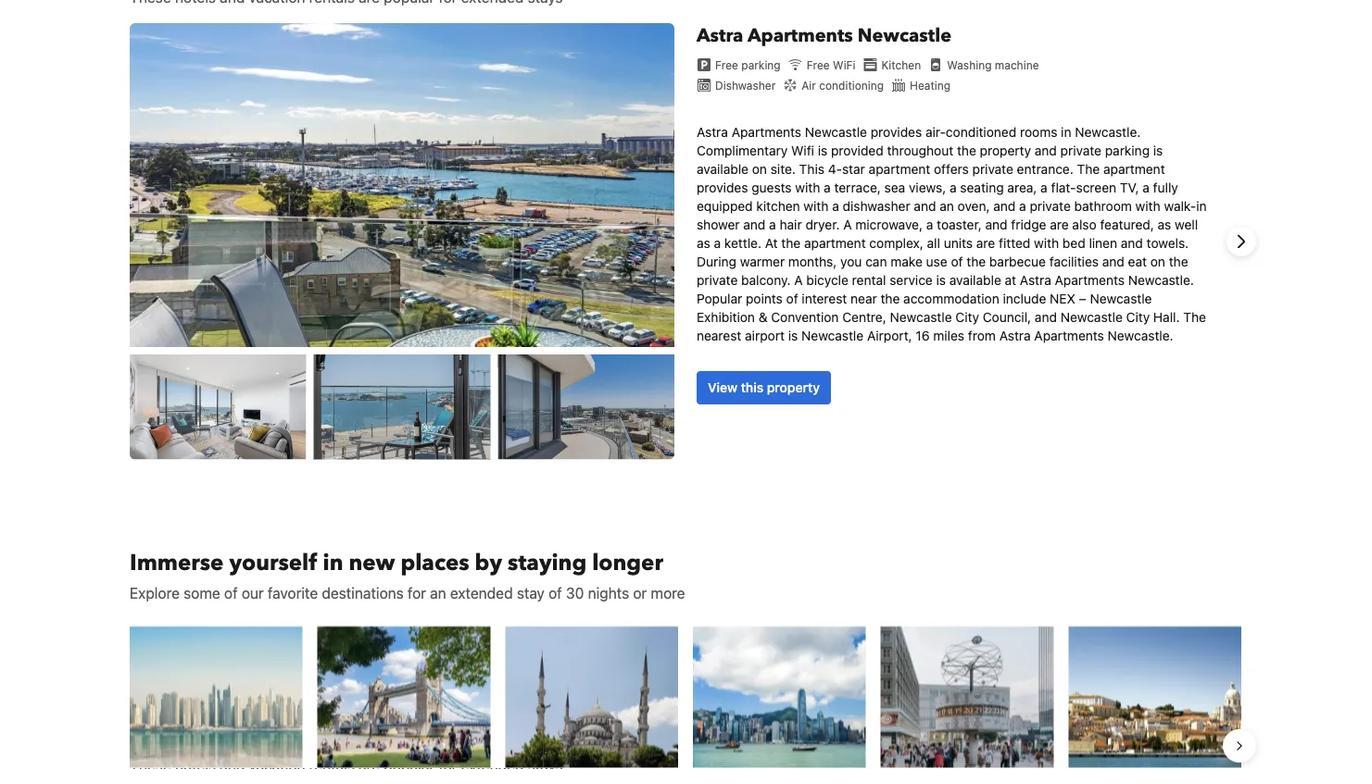 Task type: locate. For each thing, give the bounding box(es) containing it.
astra apartments newcastle provides air-conditioned rooms in newcastle. complimentary wifi is provided throughout the property and private parking is available on site. this 4-star apartment offers private entrance.  the apartment provides guests with a terrace, sea views, a seating area, a flat-screen tv, a fully equipped kitchen with a dishwasher and an oven, and a private bathroom with walk-in shower and a hair dryer. a microwave, a toaster, and fridge are also featured, as well as a kettle. at the apartment complex, all units are fitted with bed linen and towels. during warmer months, you can make use of the barbecue facilities and eat on the private balcony.  a bicycle rental service is available at astra apartments newcastle. popular points of interest near the accommodation include nex – newcastle exhibition & convention centre, newcastle city council, and newcastle city hall. the nearest airport is newcastle airport, 16 miles from astra apartments newcastle.
[[697, 125, 1207, 344]]

interest
[[802, 291, 847, 307]]

and up fitted
[[985, 217, 1008, 233]]

a right dryer.
[[843, 217, 852, 233]]

2 free from the left
[[807, 58, 830, 71]]

is
[[818, 143, 828, 158], [1153, 143, 1163, 158], [936, 273, 946, 288], [788, 329, 798, 344]]

apartment up tv,
[[1104, 162, 1165, 177]]

the down 'hair'
[[781, 236, 801, 251]]

walk-
[[1164, 199, 1196, 214]]

newcastle up kitchen
[[858, 23, 952, 49]]

linen
[[1089, 236, 1117, 251]]

at
[[1005, 273, 1017, 288]]

extended
[[450, 585, 513, 602]]

new
[[349, 549, 395, 579]]

newcastle. down "hall."
[[1108, 329, 1174, 344]]

1 vertical spatial the
[[1183, 310, 1206, 325]]

a
[[824, 180, 831, 196], [950, 180, 957, 196], [1041, 180, 1048, 196], [1143, 180, 1150, 196], [832, 199, 839, 214], [1019, 199, 1026, 214], [769, 217, 776, 233], [926, 217, 933, 233], [714, 236, 721, 251]]

airport,
[[867, 329, 912, 344]]

parking up dishwasher
[[742, 58, 781, 71]]

0 vertical spatial on
[[752, 162, 767, 177]]

2 vertical spatial newcastle.
[[1108, 329, 1174, 344]]

free parking
[[715, 58, 781, 71]]

microwave,
[[856, 217, 923, 233]]

is down 'convention'
[[788, 329, 798, 344]]

2 horizontal spatial in
[[1196, 199, 1207, 214]]

1 horizontal spatial the
[[1183, 310, 1206, 325]]

and down nex
[[1035, 310, 1057, 325]]

1 free from the left
[[715, 58, 738, 71]]

staying
[[508, 549, 587, 579]]

0 vertical spatial a
[[843, 217, 852, 233]]

washing machine
[[947, 58, 1039, 71]]

astra
[[697, 23, 743, 49], [697, 125, 728, 140], [1020, 273, 1051, 288], [999, 329, 1031, 344]]

provides up "equipped"
[[697, 180, 748, 196]]

0 horizontal spatial on
[[752, 162, 767, 177]]

view this property button
[[697, 372, 831, 405]]

apartments up –
[[1055, 273, 1125, 288]]

0 horizontal spatial apartment
[[804, 236, 866, 251]]

available up the accommodation
[[950, 273, 1001, 288]]

0 horizontal spatial property
[[767, 380, 820, 396]]

0 horizontal spatial are
[[976, 236, 995, 251]]

are right units
[[976, 236, 995, 251]]

is right wifi at right top
[[818, 143, 828, 158]]

also
[[1072, 217, 1097, 233]]

hair
[[780, 217, 802, 233]]

private down flat-
[[1030, 199, 1071, 214]]

1 vertical spatial property
[[767, 380, 820, 396]]

property down 'conditioned'
[[980, 143, 1031, 158]]

are up bed
[[1050, 217, 1069, 233]]

in up 'well'
[[1196, 199, 1207, 214]]

1 horizontal spatial free
[[807, 58, 830, 71]]

&
[[759, 310, 768, 325]]

conditioned
[[946, 125, 1017, 140]]

0 vertical spatial in
[[1061, 125, 1072, 140]]

are
[[1050, 217, 1069, 233], [976, 236, 995, 251]]

astra down 'council,'
[[999, 329, 1031, 344]]

dubai landscape image
[[130, 627, 303, 770]]

0 horizontal spatial in
[[323, 549, 343, 579]]

conditioning
[[819, 79, 884, 92]]

astra apartments newcastle
[[697, 23, 952, 49]]

nearest
[[697, 329, 742, 344]]

1 vertical spatial newcastle.
[[1128, 273, 1194, 288]]

on right eat
[[1151, 254, 1166, 270]]

0 horizontal spatial an
[[430, 585, 446, 602]]

parking up tv,
[[1105, 143, 1150, 158]]

1 vertical spatial a
[[794, 273, 803, 288]]

1 vertical spatial as
[[697, 236, 710, 251]]

as up during
[[697, 236, 710, 251]]

newcastle up provided
[[805, 125, 867, 140]]

the down 'conditioned'
[[957, 143, 976, 158]]

astra up include
[[1020, 273, 1051, 288]]

1 horizontal spatial as
[[1158, 217, 1171, 233]]

use
[[926, 254, 948, 270]]

is up the fully
[[1153, 143, 1163, 158]]

can
[[866, 254, 887, 270]]

1 horizontal spatial are
[[1050, 217, 1069, 233]]

2 vertical spatial in
[[323, 549, 343, 579]]

dryer.
[[806, 217, 840, 233]]

with
[[795, 180, 820, 196], [804, 199, 829, 214], [1136, 199, 1161, 214], [1034, 236, 1059, 251]]

30
[[566, 585, 584, 602]]

0 horizontal spatial parking
[[742, 58, 781, 71]]

1 horizontal spatial in
[[1061, 125, 1072, 140]]

the right the near
[[881, 291, 900, 307]]

the up screen
[[1077, 162, 1100, 177]]

apartments up "free wifi"
[[748, 23, 853, 49]]

apartment up 'sea'
[[869, 162, 931, 177]]

0 horizontal spatial city
[[956, 310, 979, 325]]

in left new
[[323, 549, 343, 579]]

for
[[408, 585, 426, 602]]

nex
[[1050, 291, 1076, 307]]

an right for
[[430, 585, 446, 602]]

0 vertical spatial an
[[940, 199, 954, 214]]

make
[[891, 254, 923, 270]]

a
[[843, 217, 852, 233], [794, 273, 803, 288]]

1 horizontal spatial parking
[[1105, 143, 1150, 158]]

lisbon landscape image
[[1069, 627, 1242, 770]]

apartment
[[869, 162, 931, 177], [1104, 162, 1165, 177], [804, 236, 866, 251]]

guests
[[752, 180, 792, 196]]

2 horizontal spatial apartment
[[1104, 162, 1165, 177]]

the
[[957, 143, 976, 158], [781, 236, 801, 251], [967, 254, 986, 270], [1169, 254, 1188, 270], [881, 291, 900, 307]]

region
[[115, 620, 1256, 770]]

in right rooms
[[1061, 125, 1072, 140]]

private
[[1061, 143, 1102, 158], [972, 162, 1014, 177], [1030, 199, 1071, 214], [697, 273, 738, 288]]

1 horizontal spatial city
[[1126, 310, 1150, 325]]

as up towels.
[[1158, 217, 1171, 233]]

and down linen at the top right of page
[[1102, 254, 1125, 270]]

0 horizontal spatial as
[[697, 236, 710, 251]]

newcastle right –
[[1090, 291, 1152, 307]]

tv,
[[1120, 180, 1139, 196]]

available down complimentary
[[697, 162, 749, 177]]

in
[[1061, 125, 1072, 140], [1196, 199, 1207, 214], [323, 549, 343, 579]]

service
[[890, 273, 933, 288]]

0 horizontal spatial available
[[697, 162, 749, 177]]

eat
[[1128, 254, 1147, 270]]

0 horizontal spatial provides
[[697, 180, 748, 196]]

apartments
[[748, 23, 853, 49], [732, 125, 802, 140], [1055, 273, 1125, 288], [1034, 329, 1104, 344]]

places
[[401, 549, 469, 579]]

0 horizontal spatial free
[[715, 58, 738, 71]]

miles
[[933, 329, 965, 344]]

on up 'guests'
[[752, 162, 767, 177]]

0 vertical spatial the
[[1077, 162, 1100, 177]]

and down area,
[[994, 199, 1016, 214]]

view
[[708, 380, 738, 396]]

sea
[[884, 180, 905, 196]]

0 vertical spatial provides
[[871, 125, 922, 140]]

the right "hall."
[[1183, 310, 1206, 325]]

flat-
[[1051, 180, 1076, 196]]

free
[[715, 58, 738, 71], [807, 58, 830, 71]]

1 horizontal spatial available
[[950, 273, 1001, 288]]

warmer
[[740, 254, 785, 270]]

1 city from the left
[[956, 310, 979, 325]]

1 horizontal spatial an
[[940, 199, 954, 214]]

parking
[[742, 58, 781, 71], [1105, 143, 1150, 158]]

0 vertical spatial are
[[1050, 217, 1069, 233]]

longer
[[592, 549, 663, 579]]

free up dishwasher
[[715, 58, 738, 71]]

all
[[927, 236, 940, 251]]

1 horizontal spatial property
[[980, 143, 1031, 158]]

property
[[980, 143, 1031, 158], [767, 380, 820, 396]]

of left 30
[[549, 585, 562, 602]]

berlin landscape image
[[881, 627, 1054, 770]]

available
[[697, 162, 749, 177], [950, 273, 1001, 288]]

1 vertical spatial provides
[[697, 180, 748, 196]]

free up air
[[807, 58, 830, 71]]

0 vertical spatial property
[[980, 143, 1031, 158]]

city up from
[[956, 310, 979, 325]]

wifi
[[833, 58, 856, 71]]

kitchen
[[882, 58, 921, 71]]

hong kong landscape image
[[693, 627, 866, 770]]

city left "hall."
[[1126, 310, 1150, 325]]

0 vertical spatial parking
[[742, 58, 781, 71]]

an up toaster,
[[940, 199, 954, 214]]

0 vertical spatial available
[[697, 162, 749, 177]]

newcastle. down eat
[[1128, 273, 1194, 288]]

featured,
[[1100, 217, 1154, 233]]

immerse
[[130, 549, 224, 579]]

1 vertical spatial an
[[430, 585, 446, 602]]

1 horizontal spatial on
[[1151, 254, 1166, 270]]

0 horizontal spatial the
[[1077, 162, 1100, 177]]

as
[[1158, 217, 1171, 233], [697, 236, 710, 251]]

bed
[[1063, 236, 1086, 251]]

an inside astra apartments newcastle provides air-conditioned rooms in newcastle. complimentary wifi is provided throughout the property and private parking is available on site. this 4-star apartment offers private entrance.  the apartment provides guests with a terrace, sea views, a seating area, a flat-screen tv, a fully equipped kitchen with a dishwasher and an oven, and a private bathroom with walk-in shower and a hair dryer. a microwave, a toaster, and fridge are also featured, as well as a kettle. at the apartment complex, all units are fitted with bed linen and towels. during warmer months, you can make use of the barbecue facilities and eat on the private balcony.  a bicycle rental service is available at astra apartments newcastle. popular points of interest near the accommodation include nex – newcastle exhibition & convention centre, newcastle city council, and newcastle city hall. the nearest airport is newcastle airport, 16 miles from astra apartments newcastle.
[[940, 199, 954, 214]]

star
[[842, 162, 865, 177]]

and
[[1035, 143, 1057, 158], [914, 199, 936, 214], [994, 199, 1016, 214], [743, 217, 766, 233], [985, 217, 1008, 233], [1121, 236, 1143, 251], [1102, 254, 1125, 270], [1035, 310, 1057, 325]]

private down during
[[697, 273, 738, 288]]

1 vertical spatial parking
[[1105, 143, 1150, 158]]

1 horizontal spatial provides
[[871, 125, 922, 140]]

newcastle up 16
[[890, 310, 952, 325]]

a down the months,
[[794, 273, 803, 288]]

apartment down dryer.
[[804, 236, 866, 251]]

1 vertical spatial available
[[950, 273, 1001, 288]]

site.
[[771, 162, 796, 177]]

0 horizontal spatial a
[[794, 273, 803, 288]]

newcastle. up screen
[[1075, 125, 1141, 140]]

include
[[1003, 291, 1046, 307]]

provides up throughout
[[871, 125, 922, 140]]

property right "this"
[[767, 380, 820, 396]]

of left our
[[224, 585, 238, 602]]



Task type: vqa. For each thing, say whether or not it's contained in the screenshot.
immerse at the bottom left of the page
yes



Task type: describe. For each thing, give the bounding box(es) containing it.
a up dryer.
[[832, 199, 839, 214]]

private up screen
[[1061, 143, 1102, 158]]

washing
[[947, 58, 992, 71]]

16
[[916, 329, 930, 344]]

area,
[[1008, 180, 1037, 196]]

wifi
[[791, 143, 814, 158]]

with down this
[[795, 180, 820, 196]]

the down units
[[967, 254, 986, 270]]

terrace,
[[834, 180, 881, 196]]

with up dryer.
[[804, 199, 829, 214]]

oven,
[[958, 199, 990, 214]]

astra up complimentary
[[697, 125, 728, 140]]

kettle.
[[724, 236, 762, 251]]

airport
[[745, 329, 785, 344]]

months,
[[788, 254, 837, 270]]

near
[[851, 291, 877, 307]]

of down units
[[951, 254, 963, 270]]

apartments down nex
[[1034, 329, 1104, 344]]

view this property
[[708, 380, 820, 396]]

fully
[[1153, 180, 1178, 196]]

1 vertical spatial are
[[976, 236, 995, 251]]

a down entrance.
[[1041, 180, 1048, 196]]

favorite
[[268, 585, 318, 602]]

property inside button
[[767, 380, 820, 396]]

hall.
[[1153, 310, 1180, 325]]

istanbul landscape image
[[505, 627, 678, 770]]

units
[[944, 236, 973, 251]]

1 vertical spatial in
[[1196, 199, 1207, 214]]

from
[[968, 329, 996, 344]]

offers
[[934, 162, 969, 177]]

a down area,
[[1019, 199, 1026, 214]]

equipped
[[697, 199, 753, 214]]

more
[[651, 585, 685, 602]]

in inside immerse yourself in new places by staying longer explore some of our favorite destinations for an extended stay of 30 nights or more
[[323, 549, 343, 579]]

stay
[[517, 585, 545, 602]]

some
[[184, 585, 220, 602]]

fridge
[[1011, 217, 1047, 233]]

accommodation
[[904, 291, 1000, 307]]

1 horizontal spatial apartment
[[869, 162, 931, 177]]

dishwasher
[[715, 79, 776, 92]]

with down the fully
[[1136, 199, 1161, 214]]

the down towels.
[[1169, 254, 1188, 270]]

air
[[802, 79, 816, 92]]

nights
[[588, 585, 629, 602]]

explore
[[130, 585, 180, 602]]

barbecue
[[989, 254, 1046, 270]]

free for free parking
[[715, 58, 738, 71]]

exhibition
[[697, 310, 755, 325]]

heating
[[910, 79, 951, 92]]

and up entrance.
[[1035, 143, 1057, 158]]

during
[[697, 254, 737, 270]]

destinations
[[322, 585, 404, 602]]

and down featured,
[[1121, 236, 1143, 251]]

screen
[[1076, 180, 1117, 196]]

with down fridge
[[1034, 236, 1059, 251]]

throughout
[[887, 143, 954, 158]]

bicycle
[[806, 273, 849, 288]]

a up during
[[714, 236, 721, 251]]

property inside astra apartments newcastle provides air-conditioned rooms in newcastle. complimentary wifi is provided throughout the property and private parking is available on site. this 4-star apartment offers private entrance.  the apartment provides guests with a terrace, sea views, a seating area, a flat-screen tv, a fully equipped kitchen with a dishwasher and an oven, and a private bathroom with walk-in shower and a hair dryer. a microwave, a toaster, and fridge are also featured, as well as a kettle. at the apartment complex, all units are fitted with bed linen and towels. during warmer months, you can make use of the barbecue facilities and eat on the private balcony.  a bicycle rental service is available at astra apartments newcastle. popular points of interest near the accommodation include nex – newcastle exhibition & convention centre, newcastle city council, and newcastle city hall. the nearest airport is newcastle airport, 16 miles from astra apartments newcastle.
[[980, 143, 1031, 158]]

1 horizontal spatial a
[[843, 217, 852, 233]]

seating
[[960, 180, 1004, 196]]

0 vertical spatial as
[[1158, 217, 1171, 233]]

free wifi
[[807, 58, 856, 71]]

newcastle down 'convention'
[[802, 329, 864, 344]]

popular
[[697, 291, 742, 307]]

an inside immerse yourself in new places by staying longer explore some of our favorite destinations for an extended stay of 30 nights or more
[[430, 585, 446, 602]]

a down 4-
[[824, 180, 831, 196]]

immerse yourself in new places by staying longer explore some of our favorite destinations for an extended stay of 30 nights or more
[[130, 549, 685, 602]]

private up seating
[[972, 162, 1014, 177]]

astra up free parking
[[697, 23, 743, 49]]

complex,
[[869, 236, 924, 251]]

a down offers
[[950, 180, 957, 196]]

council,
[[983, 310, 1031, 325]]

shower
[[697, 217, 740, 233]]

is down use
[[936, 273, 946, 288]]

and down views,
[[914, 199, 936, 214]]

air conditioning
[[802, 79, 884, 92]]

at
[[765, 236, 778, 251]]

machine
[[995, 58, 1039, 71]]

1 vertical spatial on
[[1151, 254, 1166, 270]]

this
[[799, 162, 825, 177]]

of up 'convention'
[[786, 291, 798, 307]]

apartments up complimentary
[[732, 125, 802, 140]]

0 vertical spatial newcastle.
[[1075, 125, 1141, 140]]

facilities
[[1050, 254, 1099, 270]]

free for free wifi
[[807, 58, 830, 71]]

and up kettle.
[[743, 217, 766, 233]]

newcastle down –
[[1061, 310, 1123, 325]]

you
[[840, 254, 862, 270]]

rental
[[852, 273, 886, 288]]

balcony.
[[741, 273, 791, 288]]

provided
[[831, 143, 884, 158]]

complimentary
[[697, 143, 788, 158]]

by
[[475, 549, 502, 579]]

bathroom
[[1074, 199, 1132, 214]]

a right tv,
[[1143, 180, 1150, 196]]

air-
[[926, 125, 946, 140]]

kitchen
[[756, 199, 800, 214]]

2 city from the left
[[1126, 310, 1150, 325]]

4-
[[828, 162, 842, 177]]

london landscape image
[[317, 627, 490, 770]]

entrance.
[[1017, 162, 1074, 177]]

towels.
[[1147, 236, 1189, 251]]

yourself
[[229, 549, 317, 579]]

our
[[242, 585, 264, 602]]

parking inside astra apartments newcastle provides air-conditioned rooms in newcastle. complimentary wifi is provided throughout the property and private parking is available on site. this 4-star apartment offers private entrance.  the apartment provides guests with a terrace, sea views, a seating area, a flat-screen tv, a fully equipped kitchen with a dishwasher and an oven, and a private bathroom with walk-in shower and a hair dryer. a microwave, a toaster, and fridge are also featured, as well as a kettle. at the apartment complex, all units are fitted with bed linen and towels. during warmer months, you can make use of the barbecue facilities and eat on the private balcony.  a bicycle rental service is available at astra apartments newcastle. popular points of interest near the accommodation include nex – newcastle exhibition & convention centre, newcastle city council, and newcastle city hall. the nearest airport is newcastle airport, 16 miles from astra apartments newcastle.
[[1105, 143, 1150, 158]]

or
[[633, 585, 647, 602]]

a up all
[[926, 217, 933, 233]]

dishwasher
[[843, 199, 910, 214]]

a left 'hair'
[[769, 217, 776, 233]]

rooms
[[1020, 125, 1058, 140]]

fitted
[[999, 236, 1031, 251]]



